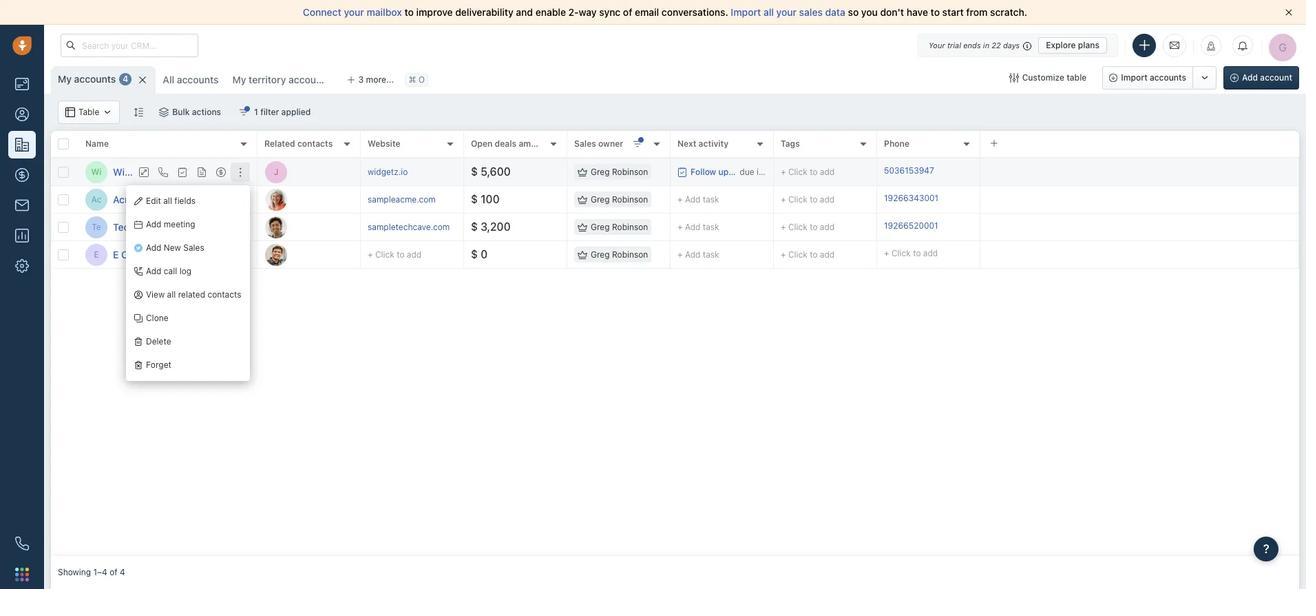 Task type: locate. For each thing, give the bounding box(es) containing it.
1 horizontal spatial your
[[777, 6, 797, 18]]

container_wx8msf4aqz5i3rn1 image inside 1 filter applied "button"
[[239, 107, 249, 117]]

2 vertical spatial (sample)
[[146, 248, 186, 260]]

4 down "search your crm..." text box
[[123, 74, 128, 84]]

acme inc (sample) link
[[113, 193, 198, 206]]

1 row group from the left
[[51, 158, 258, 269]]

row group
[[51, 158, 258, 269], [258, 158, 1300, 269]]

add
[[820, 167, 835, 177], [820, 194, 835, 205], [820, 222, 835, 232], [924, 248, 939, 258], [407, 249, 422, 260], [820, 249, 835, 260]]

0 vertical spatial + add task
[[678, 194, 720, 204]]

22
[[992, 40, 1002, 49]]

l image
[[265, 188, 287, 210]]

more...
[[366, 74, 394, 85]]

import inside button
[[1122, 72, 1148, 83]]

task
[[703, 194, 720, 204], [703, 222, 720, 232], [703, 249, 720, 259]]

1 vertical spatial task
[[703, 222, 720, 232]]

call
[[164, 266, 177, 277]]

$ for $ 100
[[471, 193, 478, 205]]

greg
[[591, 167, 610, 177], [591, 194, 610, 205], [591, 222, 610, 232], [591, 249, 610, 260]]

all left the sales
[[764, 6, 774, 18]]

5,600
[[481, 165, 511, 178]]

$ left 0
[[471, 248, 478, 260]]

greg for 0
[[591, 249, 610, 260]]

+ add task
[[678, 194, 720, 204], [678, 222, 720, 232], [678, 249, 720, 259]]

your left the sales
[[777, 6, 797, 18]]

table
[[1067, 72, 1087, 83]]

days right 2
[[774, 166, 792, 177]]

container_wx8msf4aqz5i3rn1 image
[[578, 195, 588, 204], [578, 250, 588, 259]]

greg robinson for $ 5,600
[[591, 167, 649, 177]]

0 vertical spatial container_wx8msf4aqz5i3rn1 image
[[578, 195, 588, 204]]

accounts inside button
[[1151, 72, 1187, 83]]

2 your from the left
[[777, 6, 797, 18]]

0 vertical spatial days
[[1004, 40, 1021, 49]]

3 + add task from the top
[[678, 249, 720, 259]]

improve
[[416, 6, 453, 18]]

1 + add task from the top
[[678, 194, 720, 204]]

techcave
[[113, 221, 156, 233]]

log
[[180, 266, 192, 277]]

acme
[[113, 193, 139, 205]]

1 greg robinson from the top
[[591, 167, 649, 177]]

1 vertical spatial contacts
[[208, 290, 242, 300]]

1 task from the top
[[703, 194, 720, 204]]

of right 1–4
[[110, 567, 118, 578]]

click for $ 5,600
[[789, 167, 808, 177]]

sampleacme.com link
[[368, 194, 436, 205]]

related contacts
[[265, 139, 333, 149]]

all for fields
[[163, 196, 172, 206]]

you
[[862, 6, 878, 18]]

0 vertical spatial import
[[731, 6, 762, 18]]

4 $ from the top
[[471, 248, 478, 260]]

my
[[58, 73, 72, 85], [233, 74, 246, 85]]

0 vertical spatial in
[[984, 40, 990, 49]]

enable
[[536, 6, 566, 18]]

+ click to add for $ 100
[[781, 194, 835, 205]]

click for $ 100
[[789, 194, 808, 205]]

1 horizontal spatial my
[[233, 74, 246, 85]]

2 row group from the left
[[258, 158, 1300, 269]]

row group containing $ 5,600
[[258, 158, 1300, 269]]

j image
[[265, 244, 287, 266]]

2 vertical spatial task
[[703, 249, 720, 259]]

0 vertical spatial contacts
[[298, 139, 333, 149]]

of right sync
[[623, 6, 633, 18]]

press space to select this row. row containing $ 100
[[258, 186, 1300, 214]]

1 robinson from the top
[[612, 167, 649, 177]]

$ 0
[[471, 248, 488, 260]]

0 horizontal spatial of
[[110, 567, 118, 578]]

row group containing acme inc (sample)
[[51, 158, 258, 269]]

4 greg from the top
[[591, 249, 610, 260]]

0 vertical spatial (sample)
[[157, 193, 198, 205]]

2 container_wx8msf4aqz5i3rn1 image from the top
[[578, 250, 588, 259]]

my accounts link
[[58, 72, 116, 86]]

website
[[368, 139, 401, 149]]

press space to select this row. row containing $ 3,200
[[258, 214, 1300, 241]]

3 greg from the top
[[591, 222, 610, 232]]

data
[[826, 6, 846, 18]]

bulk actions button
[[150, 101, 230, 124]]

1 cell from the top
[[981, 158, 1300, 185]]

all
[[764, 6, 774, 18], [163, 196, 172, 206], [167, 290, 176, 300]]

2 task from the top
[[703, 222, 720, 232]]

wi
[[91, 167, 102, 177]]

3 cell from the top
[[981, 214, 1300, 240]]

1 vertical spatial + add task
[[678, 222, 720, 232]]

$ for $ 3,200
[[471, 221, 478, 233]]

3 greg robinson from the top
[[591, 222, 649, 232]]

1 container_wx8msf4aqz5i3rn1 image from the top
[[578, 195, 588, 204]]

your left mailbox
[[344, 6, 364, 18]]

sampletechcave.com link
[[368, 222, 450, 232]]

1 vertical spatial all
[[163, 196, 172, 206]]

2 greg robinson from the top
[[591, 194, 649, 205]]

4 cell from the top
[[981, 241, 1300, 268]]

4 greg robinson from the top
[[591, 249, 649, 260]]

sales owner
[[575, 139, 624, 149]]

accounts up applied
[[289, 74, 331, 85]]

0 horizontal spatial in
[[757, 166, 764, 177]]

1 vertical spatial container_wx8msf4aqz5i3rn1 image
[[578, 250, 588, 259]]

from
[[967, 6, 988, 18]]

widgetz.io
[[368, 167, 408, 177]]

cell for $ 100
[[981, 186, 1300, 213]]

add inside button
[[1243, 72, 1259, 83]]

$ 3,200
[[471, 221, 511, 233]]

in
[[984, 40, 990, 49], [757, 166, 764, 177]]

1 horizontal spatial e
[[113, 248, 119, 260]]

trial
[[948, 40, 962, 49]]

5036153947
[[885, 165, 935, 176]]

press space to select this row. row
[[51, 158, 258, 186], [258, 158, 1300, 186], [51, 186, 258, 214], [258, 186, 1300, 214], [51, 214, 258, 241], [258, 214, 1300, 241], [51, 241, 258, 269], [258, 241, 1300, 269]]

2 greg from the top
[[591, 194, 610, 205]]

add for $ 0
[[820, 249, 835, 260]]

add for $ 3,200
[[820, 222, 835, 232]]

$ left 100
[[471, 193, 478, 205]]

1 filter applied
[[254, 107, 311, 117]]

2 cell from the top
[[981, 186, 1300, 213]]

press space to select this row. row containing acme inc (sample)
[[51, 186, 258, 214]]

grid
[[51, 130, 1300, 556]]

$
[[471, 165, 478, 178], [471, 193, 478, 205], [471, 221, 478, 233], [471, 248, 478, 260]]

2 robinson from the top
[[612, 194, 649, 205]]

1 $ from the top
[[471, 165, 478, 178]]

table button
[[58, 101, 120, 124]]

add call log
[[146, 266, 192, 277]]

1 vertical spatial 4
[[120, 567, 125, 578]]

add account
[[1243, 72, 1293, 83]]

my territory accounts button
[[226, 66, 336, 94], [233, 74, 331, 85]]

4 right 1–4
[[120, 567, 125, 578]]

0 vertical spatial sales
[[575, 139, 597, 149]]

+ add task for $ 100
[[678, 194, 720, 204]]

0 horizontal spatial days
[[774, 166, 792, 177]]

greg robinson for $ 0
[[591, 249, 649, 260]]

techcave (sample)
[[113, 221, 199, 233]]

⌘ o
[[409, 75, 425, 85]]

activity
[[699, 139, 729, 149]]

accounts down email icon
[[1151, 72, 1187, 83]]

my left territory
[[233, 74, 246, 85]]

0 vertical spatial task
[[703, 194, 720, 204]]

1 horizontal spatial import
[[1122, 72, 1148, 83]]

2 vertical spatial all
[[167, 290, 176, 300]]

container_wx8msf4aqz5i3rn1 image
[[1010, 73, 1019, 83], [65, 107, 75, 117], [103, 107, 112, 117], [159, 107, 169, 117], [239, 107, 249, 117], [578, 167, 588, 177], [678, 167, 688, 177], [578, 222, 588, 232]]

1 greg from the top
[[591, 167, 610, 177]]

(sample) for acme inc (sample)
[[157, 193, 198, 205]]

+ click to add for $ 5,600
[[781, 167, 835, 177]]

add for $ 5,600
[[820, 167, 835, 177]]

in left 22
[[984, 40, 990, 49]]

widgetz.io link
[[368, 167, 408, 177]]

fields
[[175, 196, 196, 206]]

days right 22
[[1004, 40, 1021, 49]]

container_wx8msf4aqz5i3rn1 image for $ 100
[[578, 195, 588, 204]]

press space to select this row. row containing techcave (sample)
[[51, 214, 258, 241]]

2 + add task from the top
[[678, 222, 720, 232]]

my up table dropdown button
[[58, 73, 72, 85]]

your
[[929, 40, 946, 49]]

accounts
[[1151, 72, 1187, 83], [74, 73, 116, 85], [177, 74, 219, 85], [289, 74, 331, 85]]

e down 'te'
[[94, 249, 99, 260]]

sales
[[800, 6, 823, 18]]

accounts up table
[[74, 73, 116, 85]]

+ add task for $ 0
[[678, 249, 720, 259]]

actions
[[192, 107, 221, 117]]

0 horizontal spatial import
[[731, 6, 762, 18]]

inc
[[141, 193, 155, 205]]

menu
[[126, 185, 250, 381]]

1 vertical spatial sales
[[183, 243, 204, 253]]

0 horizontal spatial e
[[94, 249, 99, 260]]

accounts for all
[[177, 74, 219, 85]]

view
[[146, 290, 165, 300]]

3 more... button
[[339, 70, 402, 90]]

4 robinson from the top
[[612, 249, 649, 260]]

3 task from the top
[[703, 249, 720, 259]]

4
[[123, 74, 128, 84], [120, 567, 125, 578]]

$ left 5,600
[[471, 165, 478, 178]]

s image
[[265, 216, 287, 238]]

in left 2
[[757, 166, 764, 177]]

all right view
[[167, 290, 176, 300]]

name column header
[[79, 131, 258, 158]]

0 horizontal spatial your
[[344, 6, 364, 18]]

1 horizontal spatial in
[[984, 40, 990, 49]]

2 $ from the top
[[471, 193, 478, 205]]

1 horizontal spatial of
[[623, 6, 633, 18]]

contacts
[[298, 139, 333, 149], [208, 290, 242, 300]]

$ left 3,200
[[471, 221, 478, 233]]

0 horizontal spatial my
[[58, 73, 72, 85]]

customize table
[[1023, 72, 1087, 83]]

scratch.
[[991, 6, 1028, 18]]

1 your from the left
[[344, 6, 364, 18]]

e for e corp (sample)
[[113, 248, 119, 260]]

all
[[163, 74, 174, 85]]

+ click to add
[[781, 167, 835, 177], [781, 194, 835, 205], [781, 222, 835, 232], [885, 248, 939, 258], [368, 249, 422, 260], [781, 249, 835, 260]]

2 vertical spatial + add task
[[678, 249, 720, 259]]

1 vertical spatial import
[[1122, 72, 1148, 83]]

greg robinson
[[591, 167, 649, 177], [591, 194, 649, 205], [591, 222, 649, 232], [591, 249, 649, 260]]

sales right new
[[183, 243, 204, 253]]

cell
[[981, 158, 1300, 185], [981, 186, 1300, 213], [981, 214, 1300, 240], [981, 241, 1300, 268]]

grid containing $ 5,600
[[51, 130, 1300, 556]]

days
[[1004, 40, 1021, 49], [774, 166, 792, 177]]

my for my accounts 4
[[58, 73, 72, 85]]

3 robinson from the top
[[612, 222, 649, 232]]

accounts right all
[[177, 74, 219, 85]]

Search your CRM... text field
[[61, 34, 198, 57]]

19266520001 link
[[885, 220, 939, 234]]

0 vertical spatial 4
[[123, 74, 128, 84]]

all right edit
[[163, 196, 172, 206]]

bulk actions
[[172, 107, 221, 117]]

greg for 5,600
[[591, 167, 610, 177]]

e left corp
[[113, 248, 119, 260]]

3 $ from the top
[[471, 221, 478, 233]]

menu containing edit all fields
[[126, 185, 250, 381]]

1 filter applied button
[[230, 101, 320, 124]]

greg for 3,200
[[591, 222, 610, 232]]

3 more...
[[359, 74, 394, 85]]

filter
[[261, 107, 279, 117]]

import accounts
[[1122, 72, 1187, 83]]

sales left owner
[[575, 139, 597, 149]]



Task type: describe. For each thing, give the bounding box(es) containing it.
connect
[[303, 6, 342, 18]]

container_wx8msf4aqz5i3rn1 image inside customize table button
[[1010, 73, 1019, 83]]

0
[[481, 248, 488, 260]]

robinson for 100
[[612, 194, 649, 205]]

view all related contacts
[[146, 290, 242, 300]]

next activity
[[678, 139, 729, 149]]

greg robinson for $ 3,200
[[591, 222, 649, 232]]

0 vertical spatial of
[[623, 6, 633, 18]]

deliverability
[[456, 6, 514, 18]]

email image
[[1171, 39, 1180, 51]]

showing 1–4 of 4
[[58, 567, 125, 578]]

te
[[92, 222, 101, 232]]

explore
[[1047, 40, 1077, 50]]

add account button
[[1224, 66, 1300, 90]]

$ for $ 5,600
[[471, 165, 478, 178]]

2
[[766, 166, 771, 177]]

j
[[274, 167, 279, 177]]

1 horizontal spatial contacts
[[298, 139, 333, 149]]

start
[[943, 6, 964, 18]]

have
[[907, 6, 929, 18]]

e corp (sample) link
[[113, 248, 186, 261]]

corp
[[121, 248, 144, 260]]

2-
[[569, 6, 579, 18]]

my for my territory accounts
[[233, 74, 246, 85]]

0 vertical spatial all
[[764, 6, 774, 18]]

greg robinson for $ 100
[[591, 194, 649, 205]]

phone
[[885, 139, 910, 149]]

$ 100
[[471, 193, 500, 205]]

0 horizontal spatial sales
[[183, 243, 204, 253]]

e for e
[[94, 249, 99, 260]]

connect your mailbox to improve deliverability and enable 2-way sync of email conversations. import all your sales data so you don't have to start from scratch.
[[303, 6, 1028, 18]]

click for $ 3,200
[[789, 222, 808, 232]]

freshworks switcher image
[[15, 568, 29, 581]]

5036153947 link
[[885, 165, 935, 179]]

press space to select this row. row containing wi
[[51, 158, 258, 186]]

due in 2 days
[[740, 166, 792, 177]]

4 inside my accounts 4
[[123, 74, 128, 84]]

don't
[[881, 6, 905, 18]]

all for related
[[167, 290, 176, 300]]

+ add task for $ 3,200
[[678, 222, 720, 232]]

name row
[[51, 131, 258, 158]]

email
[[635, 6, 660, 18]]

1 horizontal spatial sales
[[575, 139, 597, 149]]

account
[[1261, 72, 1293, 83]]

sync
[[600, 6, 621, 18]]

territory
[[249, 74, 286, 85]]

cell for $ 5,600
[[981, 158, 1300, 185]]

+ click to add for $ 3,200
[[781, 222, 835, 232]]

press space to select this row. row containing e corp (sample)
[[51, 241, 258, 269]]

1 vertical spatial of
[[110, 567, 118, 578]]

customize
[[1023, 72, 1065, 83]]

customize table button
[[1001, 66, 1096, 90]]

1 horizontal spatial days
[[1004, 40, 1021, 49]]

name
[[85, 139, 109, 149]]

1 vertical spatial (sample)
[[158, 221, 199, 233]]

table
[[79, 107, 99, 117]]

3,200
[[481, 221, 511, 233]]

container_wx8msf4aqz5i3rn1 image for $ 0
[[578, 250, 588, 259]]

meeting
[[164, 219, 195, 230]]

amount
[[519, 139, 550, 149]]

o
[[419, 75, 425, 85]]

new
[[164, 243, 181, 253]]

1 vertical spatial in
[[757, 166, 764, 177]]

robinson for 5,600
[[612, 167, 649, 177]]

showing
[[58, 567, 91, 578]]

style_myh0__igzzd8unmi image
[[134, 107, 143, 117]]

robinson for 3,200
[[612, 222, 649, 232]]

way
[[579, 6, 597, 18]]

19266343001
[[885, 193, 939, 203]]

3
[[359, 74, 364, 85]]

related
[[265, 139, 295, 149]]

phone image
[[15, 537, 29, 550]]

task for $ 0
[[703, 249, 720, 259]]

accounts for import
[[1151, 72, 1187, 83]]

robinson for 0
[[612, 249, 649, 260]]

phone element
[[8, 530, 36, 557]]

and
[[516, 6, 533, 18]]

sampletechcave.com
[[368, 222, 450, 232]]

accounts for my
[[74, 73, 116, 85]]

$ for $ 0
[[471, 248, 478, 260]]

+ click to add for $ 0
[[781, 249, 835, 260]]

ends
[[964, 40, 982, 49]]

conversations.
[[662, 6, 729, 18]]

press space to select this row. row containing $ 0
[[258, 241, 1300, 269]]

my territory accounts
[[233, 74, 331, 85]]

next
[[678, 139, 697, 149]]

1 vertical spatial days
[[774, 166, 792, 177]]

your trial ends in 22 days
[[929, 40, 1021, 49]]

import accounts button
[[1103, 66, 1194, 90]]

open
[[471, 139, 493, 149]]

edit all fields
[[146, 196, 196, 206]]

edit
[[146, 196, 161, 206]]

container_wx8msf4aqz5i3rn1 image inside bulk actions button
[[159, 107, 169, 117]]

100
[[481, 193, 500, 205]]

techcave (sample) link
[[113, 220, 199, 234]]

add new sales
[[146, 243, 204, 253]]

(sample) for e corp (sample)
[[146, 248, 186, 260]]

due
[[740, 166, 755, 177]]

19266520001
[[885, 220, 939, 231]]

close image
[[1286, 9, 1293, 16]]

press space to select this row. row containing $ 5,600
[[258, 158, 1300, 186]]

all accounts
[[163, 74, 219, 85]]

add for $ 100
[[820, 194, 835, 205]]

click for $ 0
[[789, 249, 808, 260]]

0 horizontal spatial contacts
[[208, 290, 242, 300]]

explore plans
[[1047, 40, 1100, 50]]

so
[[849, 6, 859, 18]]

connect your mailbox link
[[303, 6, 405, 18]]

import accounts group
[[1103, 66, 1217, 90]]

cell for $ 0
[[981, 241, 1300, 268]]

applied
[[282, 107, 311, 117]]

delete
[[146, 337, 171, 347]]

1–4
[[93, 567, 107, 578]]

related
[[178, 290, 205, 300]]

task for $ 3,200
[[703, 222, 720, 232]]

task for $ 100
[[703, 194, 720, 204]]

cell for $ 3,200
[[981, 214, 1300, 240]]

sampleacme.com
[[368, 194, 436, 205]]

open deals amount
[[471, 139, 550, 149]]

plans
[[1079, 40, 1100, 50]]

mailbox
[[367, 6, 402, 18]]

⌘
[[409, 75, 416, 85]]

greg for 100
[[591, 194, 610, 205]]

ac
[[91, 194, 102, 205]]



Task type: vqa. For each thing, say whether or not it's contained in the screenshot.
SELECT A FIELD TO GROUP BY
no



